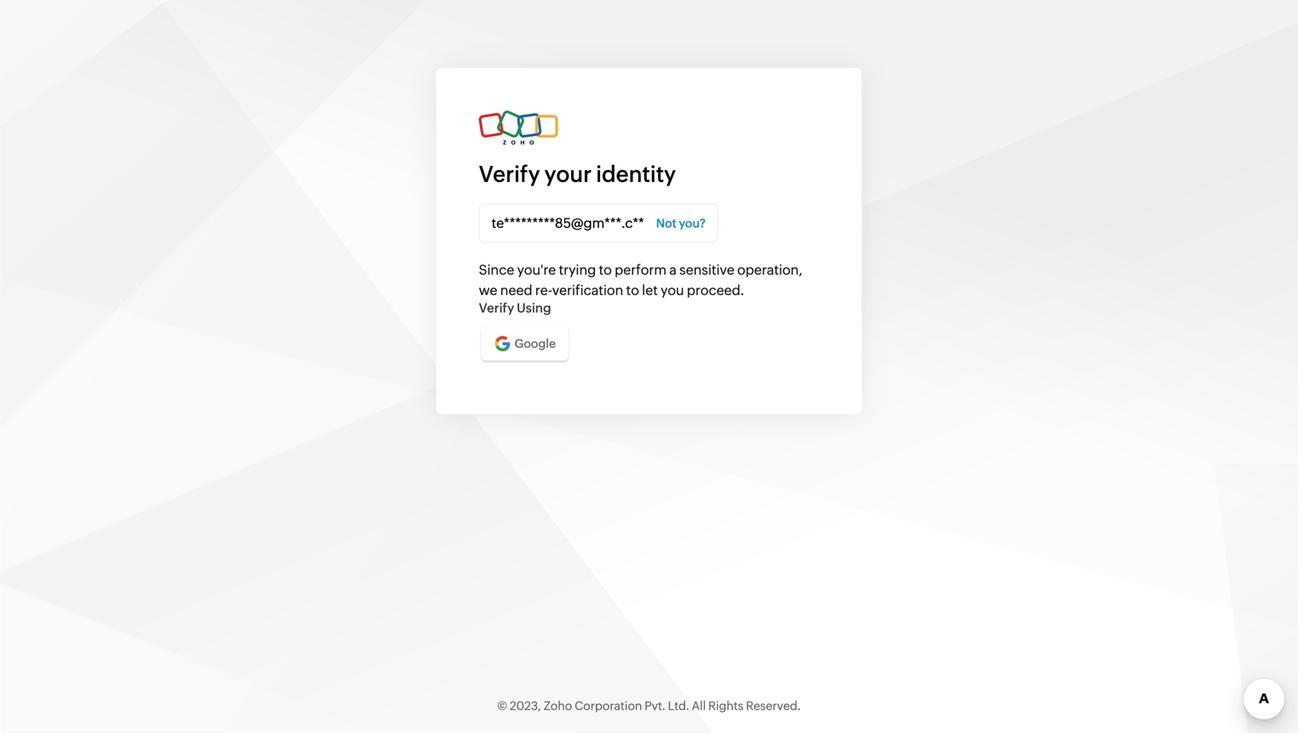 Task type: locate. For each thing, give the bounding box(es) containing it.
verify using
[[479, 301, 551, 316]]

your
[[545, 162, 592, 187]]

we
[[479, 283, 498, 298]]

rights
[[708, 700, 744, 713]]

© 2023, zoho corporation pvt. ltd. all rights reserved.
[[497, 700, 801, 713]]

let
[[642, 283, 658, 298]]

to
[[599, 262, 612, 278], [626, 283, 639, 298]]

0 horizontal spatial to
[[599, 262, 612, 278]]

trying
[[559, 262, 596, 278]]

sensitive
[[680, 262, 735, 278]]

ltd.
[[668, 700, 690, 713]]

pvt.
[[645, 700, 666, 713]]

since
[[479, 262, 514, 278]]

verify your identity
[[479, 162, 676, 187]]

perform
[[615, 262, 667, 278]]

re-
[[535, 283, 552, 298]]

1 vertical spatial verify
[[479, 301, 514, 316]]

2023,
[[510, 700, 541, 713]]

verify left your
[[479, 162, 540, 187]]

2 verify from the top
[[479, 301, 514, 316]]

1 vertical spatial to
[[626, 283, 639, 298]]

google
[[515, 337, 556, 351]]

you
[[661, 283, 684, 298]]

operation,
[[737, 262, 803, 278]]

0 vertical spatial verify
[[479, 162, 540, 187]]

need
[[500, 283, 533, 298]]

verify
[[479, 162, 540, 187], [479, 301, 514, 316]]

©
[[497, 700, 507, 713]]

verify down we
[[479, 301, 514, 316]]

using
[[517, 301, 551, 316]]

1 verify from the top
[[479, 162, 540, 187]]

not
[[656, 217, 677, 230]]

to up verification
[[599, 262, 612, 278]]

to left let at the top of the page
[[626, 283, 639, 298]]

1 horizontal spatial to
[[626, 283, 639, 298]]

all
[[692, 700, 706, 713]]



Task type: describe. For each thing, give the bounding box(es) containing it.
proceed.
[[687, 283, 744, 298]]

you're
[[517, 262, 556, 278]]

zoho corporation pvt. ltd. link
[[544, 700, 690, 713]]

0 vertical spatial to
[[599, 262, 612, 278]]

verification
[[552, 283, 623, 298]]

corporation
[[575, 700, 642, 713]]

identity
[[596, 162, 676, 187]]

zoho
[[544, 700, 572, 713]]

a
[[669, 262, 677, 278]]

verify for verify using
[[479, 301, 514, 316]]

reserved.
[[746, 700, 801, 713]]

you?
[[679, 217, 706, 230]]

verify for verify your identity
[[479, 162, 540, 187]]

not you?
[[656, 217, 706, 230]]

te*********85@gm***.c**
[[492, 215, 644, 231]]

since you're trying to perform a sensitive operation, we need re-verification to let you proceed.
[[479, 262, 803, 298]]



Task type: vqa. For each thing, say whether or not it's contained in the screenshot.
the rightmost websites
no



